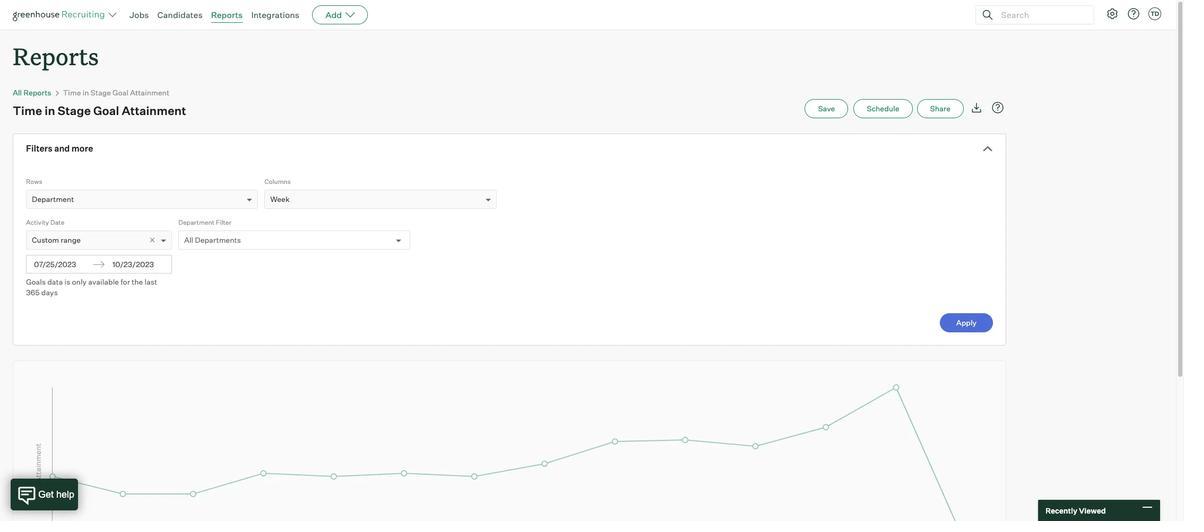 Task type: vqa. For each thing, say whether or not it's contained in the screenshot.
all to the left
yes



Task type: locate. For each thing, give the bounding box(es) containing it.
1 vertical spatial all
[[184, 236, 193, 245]]

0 horizontal spatial time
[[13, 104, 42, 118]]

time right all reports link
[[63, 88, 81, 97]]

1 horizontal spatial department
[[178, 219, 214, 227]]

viewed
[[1079, 507, 1106, 516]]

1 horizontal spatial time
[[63, 88, 81, 97]]

department up 'date'
[[32, 195, 74, 204]]

0 horizontal spatial in
[[45, 104, 55, 118]]

department
[[32, 195, 74, 204], [178, 219, 214, 227]]

share button
[[917, 99, 964, 118]]

schedule
[[867, 104, 899, 113]]

custom range
[[32, 236, 81, 245]]

0 vertical spatial all
[[13, 88, 22, 97]]

only
[[72, 278, 87, 287]]

all departments
[[184, 236, 241, 245]]

configure image
[[1106, 7, 1119, 20]]

0 vertical spatial department
[[32, 195, 74, 204]]

1 horizontal spatial all
[[184, 236, 193, 245]]

apply button
[[940, 314, 993, 333]]

07/25/2023
[[34, 260, 76, 269]]

0 vertical spatial reports
[[211, 10, 243, 20]]

goal
[[113, 88, 128, 97], [93, 104, 119, 118]]

all
[[13, 88, 22, 97], [184, 236, 193, 245]]

0 horizontal spatial department
[[32, 195, 74, 204]]

goals data is only available for the last 365 days
[[26, 278, 157, 297]]

0 horizontal spatial all
[[13, 88, 22, 97]]

time in stage goal attainment
[[63, 88, 169, 97], [13, 104, 186, 118]]

365
[[26, 288, 40, 297]]

all for all departments
[[184, 236, 193, 245]]

Search text field
[[998, 7, 1084, 23]]

attainment
[[130, 88, 169, 97], [122, 104, 186, 118]]

goals
[[26, 278, 46, 287]]

save
[[818, 104, 835, 113]]

add button
[[312, 5, 368, 24]]

time
[[63, 88, 81, 97], [13, 104, 42, 118]]

filter
[[216, 219, 231, 227]]

×
[[149, 234, 156, 246]]

department filter
[[178, 219, 231, 227]]

recently
[[1046, 507, 1077, 516]]

0 vertical spatial stage
[[91, 88, 111, 97]]

reports
[[211, 10, 243, 20], [13, 40, 99, 72], [24, 88, 51, 97]]

all reports
[[13, 88, 51, 97]]

td button
[[1149, 7, 1161, 20]]

download image
[[970, 101, 983, 114]]

days
[[41, 288, 58, 297]]

0 vertical spatial in
[[83, 88, 89, 97]]

activity
[[26, 219, 49, 227]]

stage
[[91, 88, 111, 97], [58, 104, 91, 118]]

td button
[[1147, 5, 1163, 22]]

1 vertical spatial time in stage goal attainment
[[13, 104, 186, 118]]

share
[[930, 104, 951, 113]]

department for department filter
[[178, 219, 214, 227]]

is
[[64, 278, 70, 287]]

department up all departments
[[178, 219, 214, 227]]

and
[[54, 143, 70, 154]]

recently viewed
[[1046, 507, 1106, 516]]

in
[[83, 88, 89, 97], [45, 104, 55, 118]]

rows
[[26, 178, 42, 186]]

1 vertical spatial stage
[[58, 104, 91, 118]]

10/23/2023
[[113, 260, 154, 269]]

jobs
[[130, 10, 149, 20]]

time down all reports link
[[13, 104, 42, 118]]

last
[[145, 278, 157, 287]]

1 vertical spatial department
[[178, 219, 214, 227]]

1 vertical spatial in
[[45, 104, 55, 118]]

schedule button
[[854, 99, 913, 118]]

1 vertical spatial attainment
[[122, 104, 186, 118]]

candidates
[[157, 10, 203, 20]]

greenhouse recruiting image
[[13, 8, 108, 21]]

2 vertical spatial reports
[[24, 88, 51, 97]]



Task type: describe. For each thing, give the bounding box(es) containing it.
available
[[88, 278, 119, 287]]

department for department
[[32, 195, 74, 204]]

time in stage goal attainment link
[[63, 88, 169, 97]]

0 vertical spatial time in stage goal attainment
[[63, 88, 169, 97]]

jobs link
[[130, 10, 149, 20]]

apply
[[956, 319, 977, 328]]

save and schedule this report to revisit it! element
[[805, 99, 854, 118]]

the
[[132, 278, 143, 287]]

xychart image
[[26, 362, 993, 522]]

data
[[47, 278, 63, 287]]

0 vertical spatial time
[[63, 88, 81, 97]]

0 vertical spatial goal
[[113, 88, 128, 97]]

departments
[[195, 236, 241, 245]]

date
[[50, 219, 64, 227]]

custom
[[32, 236, 59, 245]]

1 horizontal spatial in
[[83, 88, 89, 97]]

custom range option
[[32, 236, 81, 245]]

1 vertical spatial reports
[[13, 40, 99, 72]]

all for all reports
[[13, 88, 22, 97]]

faq image
[[992, 101, 1004, 114]]

columns
[[264, 178, 291, 186]]

activity date
[[26, 219, 64, 227]]

week
[[270, 195, 290, 204]]

range
[[61, 236, 81, 245]]

department option
[[32, 195, 74, 204]]

1 vertical spatial goal
[[93, 104, 119, 118]]

integrations
[[251, 10, 299, 20]]

candidates link
[[157, 10, 203, 20]]

save button
[[805, 99, 848, 118]]

filters and more
[[26, 143, 93, 154]]

reports link
[[211, 10, 243, 20]]

all reports link
[[13, 88, 51, 97]]

0 vertical spatial attainment
[[130, 88, 169, 97]]

more
[[72, 143, 93, 154]]

add
[[325, 10, 342, 20]]

td
[[1151, 10, 1159, 18]]

for
[[121, 278, 130, 287]]

1 vertical spatial time
[[13, 104, 42, 118]]

filters
[[26, 143, 52, 154]]

integrations link
[[251, 10, 299, 20]]

week option
[[270, 195, 290, 204]]



